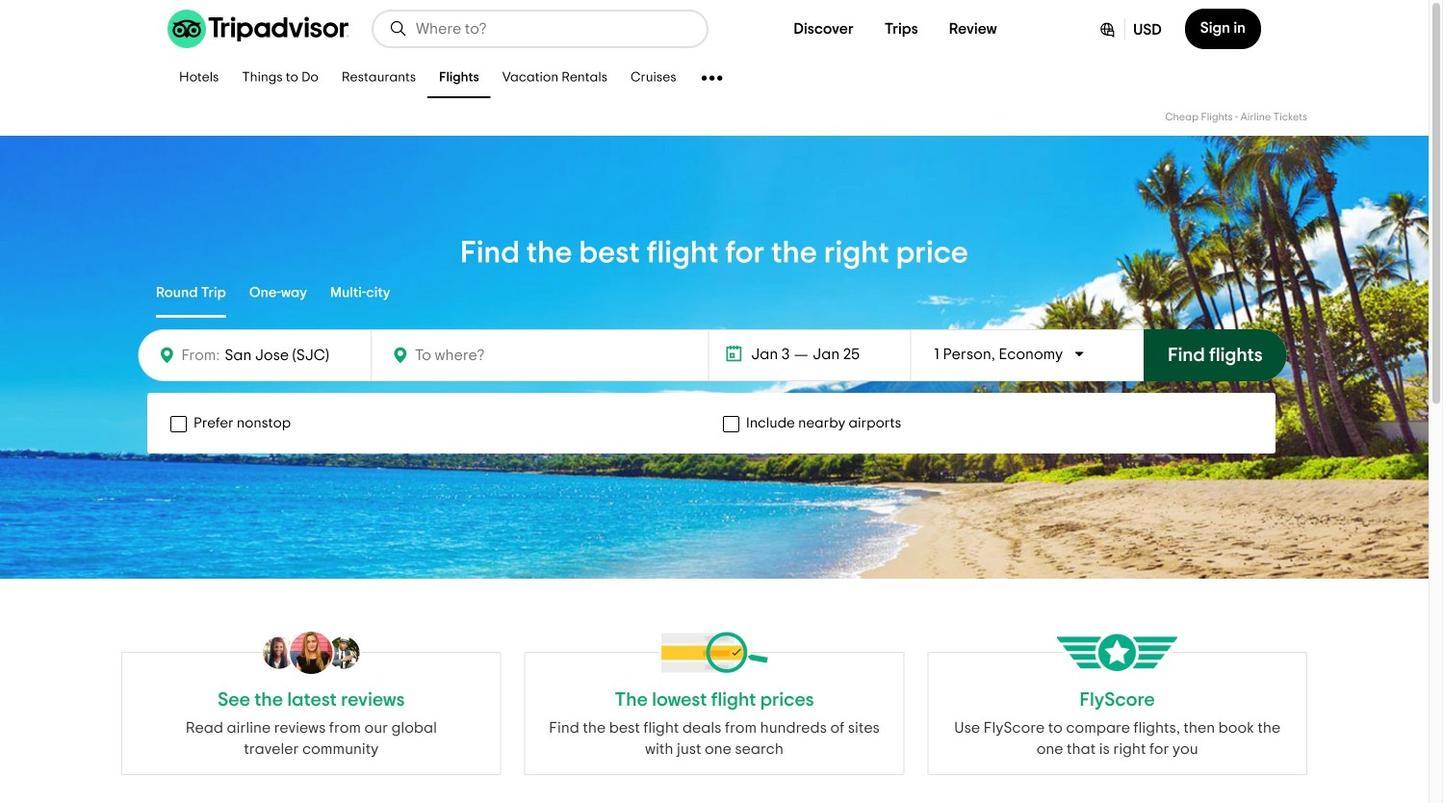 Task type: vqa. For each thing, say whether or not it's contained in the screenshot.
"charge"
no



Task type: describe. For each thing, give the bounding box(es) containing it.
To where? text field
[[410, 343, 592, 368]]

Search search field
[[416, 20, 692, 38]]

From where? text field
[[220, 342, 359, 369]]



Task type: locate. For each thing, give the bounding box(es) containing it.
None search field
[[374, 12, 707, 46]]

search image
[[389, 19, 408, 39]]

tripadvisor image
[[168, 10, 349, 48]]



